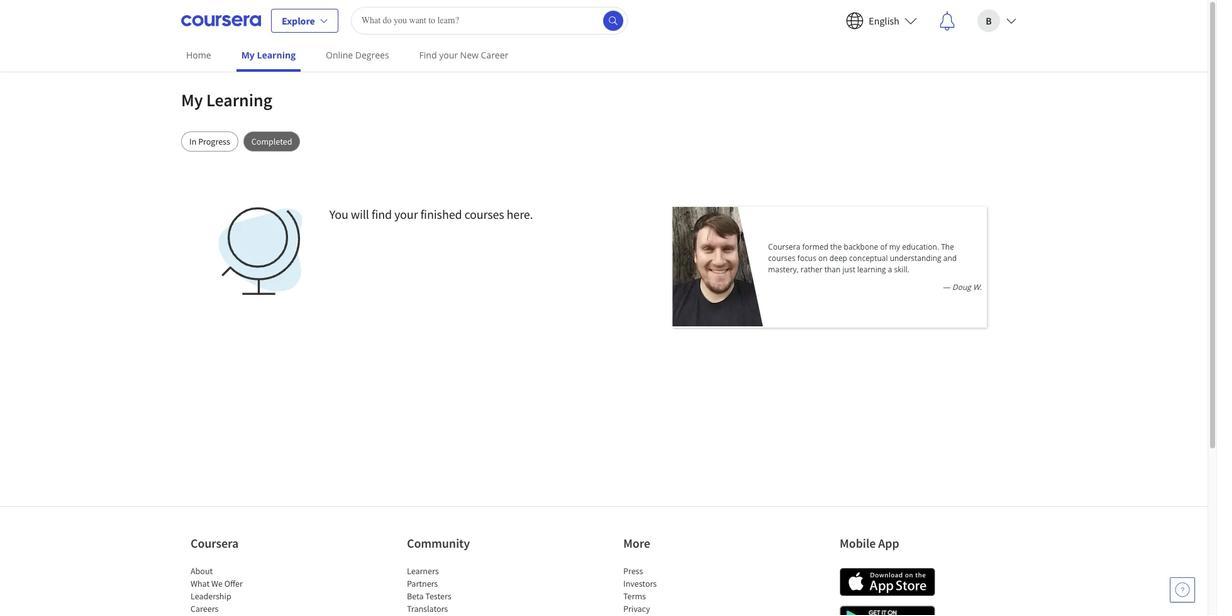 Task type: vqa. For each thing, say whether or not it's contained in the screenshot.
is corresponding to This
no



Task type: describe. For each thing, give the bounding box(es) containing it.
press
[[624, 566, 643, 577]]

explore
[[282, 14, 315, 27]]

online degrees link
[[321, 41, 394, 69]]

list for more
[[624, 565, 731, 615]]

online degrees
[[326, 49, 389, 61]]

app
[[879, 536, 900, 551]]

progress
[[198, 136, 230, 147]]

investors link
[[624, 578, 657, 590]]

beta testers link
[[407, 591, 452, 602]]

mastery,
[[769, 264, 799, 275]]

terms
[[624, 591, 646, 602]]

mobile app
[[840, 536, 900, 551]]

tab list containing in progress
[[181, 132, 1027, 152]]

list for coursera
[[191, 565, 298, 615]]

— doug w.
[[943, 282, 983, 293]]

completed
[[252, 136, 292, 147]]

1 horizontal spatial your
[[439, 49, 458, 61]]

offer
[[224, 578, 243, 590]]

leadership link
[[191, 591, 231, 602]]

privacy
[[624, 603, 650, 615]]

what
[[191, 578, 210, 590]]

courses inside coursera formed the backbone of my education. the courses focus on deep conceptual understanding and mastery, rather than just learning a skill.
[[769, 253, 796, 264]]

completed button
[[243, 132, 300, 152]]

home link
[[181, 41, 216, 69]]

terms link
[[624, 591, 646, 602]]

career
[[481, 49, 509, 61]]

download on the app store image
[[840, 568, 936, 597]]

than
[[825, 264, 841, 275]]

investors
[[624, 578, 657, 590]]

what we offer link
[[191, 578, 243, 590]]

my
[[890, 242, 901, 252]]

b
[[986, 14, 992, 27]]

community
[[407, 536, 470, 551]]

new
[[460, 49, 479, 61]]

coursera image
[[181, 10, 261, 31]]

coursera formed the backbone of my education. the courses focus on deep conceptual understanding and mastery, rather than just learning a skill.
[[769, 242, 957, 275]]

What do you want to learn? text field
[[351, 7, 628, 34]]

1 vertical spatial your
[[395, 206, 418, 222]]

careers
[[191, 603, 219, 615]]

w.
[[973, 282, 983, 293]]

will
[[351, 206, 369, 222]]

learners partners beta testers translators
[[407, 566, 452, 615]]

0 vertical spatial my learning
[[241, 49, 296, 61]]

0 vertical spatial courses
[[465, 206, 504, 222]]

focus
[[798, 253, 817, 264]]

rather
[[801, 264, 823, 275]]

partners
[[407, 578, 438, 590]]

the
[[942, 242, 955, 252]]

1 horizontal spatial my
[[241, 49, 255, 61]]

english
[[869, 14, 900, 27]]

we
[[211, 578, 223, 590]]

find
[[372, 206, 392, 222]]

on
[[819, 253, 828, 264]]

testers
[[426, 591, 452, 602]]

my learning link
[[236, 41, 301, 72]]

1 vertical spatial learning
[[206, 89, 272, 111]]

just
[[843, 264, 856, 275]]

doug
[[953, 282, 972, 293]]

the
[[831, 242, 842, 252]]



Task type: locate. For each thing, give the bounding box(es) containing it.
learning up the progress
[[206, 89, 272, 111]]

1 horizontal spatial coursera
[[769, 242, 801, 252]]

courses up the mastery,
[[769, 253, 796, 264]]

here.
[[507, 206, 533, 222]]

conceptual
[[850, 253, 888, 264]]

my down coursera "image"
[[241, 49, 255, 61]]

0 vertical spatial your
[[439, 49, 458, 61]]

0 vertical spatial coursera
[[769, 242, 801, 252]]

understanding
[[890, 253, 942, 264]]

home
[[186, 49, 211, 61]]

coursera for coursera formed the backbone of my education. the courses focus on deep conceptual understanding and mastery, rather than just learning a skill.
[[769, 242, 801, 252]]

my learning down explore
[[241, 49, 296, 61]]

translators link
[[407, 603, 448, 615]]

coursera
[[769, 242, 801, 252], [191, 536, 239, 551]]

1 horizontal spatial list
[[407, 565, 514, 615]]

and
[[944, 253, 957, 264]]

courses
[[465, 206, 504, 222], [769, 253, 796, 264]]

0 horizontal spatial my
[[181, 89, 203, 111]]

skill.
[[895, 264, 910, 275]]

privacy link
[[624, 603, 650, 615]]

explore button
[[271, 8, 338, 32]]

translators
[[407, 603, 448, 615]]

1 vertical spatial my learning
[[181, 89, 272, 111]]

finished
[[421, 206, 462, 222]]

3 list from the left
[[624, 565, 731, 615]]

None search field
[[351, 7, 628, 34]]

1 vertical spatial my
[[181, 89, 203, 111]]

—
[[943, 282, 951, 293]]

my up 'in'
[[181, 89, 203, 111]]

education.
[[903, 242, 940, 252]]

coursera up the mastery,
[[769, 242, 801, 252]]

0 horizontal spatial courses
[[465, 206, 504, 222]]

courses left here.
[[465, 206, 504, 222]]

of
[[881, 242, 888, 252]]

press investors terms privacy
[[624, 566, 657, 615]]

formed
[[803, 242, 829, 252]]

in progress button
[[181, 132, 238, 152]]

coursera inside coursera formed the backbone of my education. the courses focus on deep conceptual understanding and mastery, rather than just learning a skill.
[[769, 242, 801, 252]]

coursera up about
[[191, 536, 239, 551]]

learners
[[407, 566, 439, 577]]

learning down explore
[[257, 49, 296, 61]]

deep
[[830, 253, 848, 264]]

0 vertical spatial learning
[[257, 49, 296, 61]]

beta
[[407, 591, 424, 602]]

2 horizontal spatial list
[[624, 565, 731, 615]]

1 vertical spatial coursera
[[191, 536, 239, 551]]

1 list from the left
[[191, 565, 298, 615]]

list containing about
[[191, 565, 298, 615]]

about what we offer leadership careers
[[191, 566, 243, 615]]

more
[[624, 536, 651, 551]]

help center image
[[1176, 583, 1191, 598]]

you
[[330, 206, 348, 222]]

list containing learners
[[407, 565, 514, 615]]

partners link
[[407, 578, 438, 590]]

about link
[[191, 566, 213, 577]]

in progress
[[189, 136, 230, 147]]

learners link
[[407, 566, 439, 577]]

degrees
[[355, 49, 389, 61]]

0 horizontal spatial list
[[191, 565, 298, 615]]

you will find your finished courses here.
[[330, 206, 533, 222]]

online
[[326, 49, 353, 61]]

my learning
[[241, 49, 296, 61], [181, 89, 272, 111]]

backbone
[[844, 242, 879, 252]]

my
[[241, 49, 255, 61], [181, 89, 203, 111]]

list for community
[[407, 565, 514, 615]]

2 list from the left
[[407, 565, 514, 615]]

press link
[[624, 566, 643, 577]]

1 horizontal spatial courses
[[769, 253, 796, 264]]

your
[[439, 49, 458, 61], [395, 206, 418, 222]]

list
[[191, 565, 298, 615], [407, 565, 514, 615], [624, 565, 731, 615]]

globe image
[[216, 207, 305, 295]]

mobile
[[840, 536, 876, 551]]

find
[[419, 49, 437, 61]]

learning
[[257, 49, 296, 61], [206, 89, 272, 111]]

find your new career
[[419, 49, 509, 61]]

about
[[191, 566, 213, 577]]

careers link
[[191, 603, 219, 615]]

0 horizontal spatial your
[[395, 206, 418, 222]]

coursera for coursera
[[191, 536, 239, 551]]

a
[[888, 264, 893, 275]]

b button
[[968, 0, 1027, 41]]

tab list
[[181, 132, 1027, 152]]

english button
[[837, 0, 928, 41]]

learning
[[858, 264, 886, 275]]

in
[[189, 136, 197, 147]]

get it on google play image
[[840, 606, 936, 615]]

leadership
[[191, 591, 231, 602]]

0 horizontal spatial coursera
[[191, 536, 239, 551]]

list containing press
[[624, 565, 731, 615]]

my learning up the progress
[[181, 89, 272, 111]]

1 vertical spatial courses
[[769, 253, 796, 264]]

find your new career link
[[414, 41, 514, 69]]

0 vertical spatial my
[[241, 49, 255, 61]]



